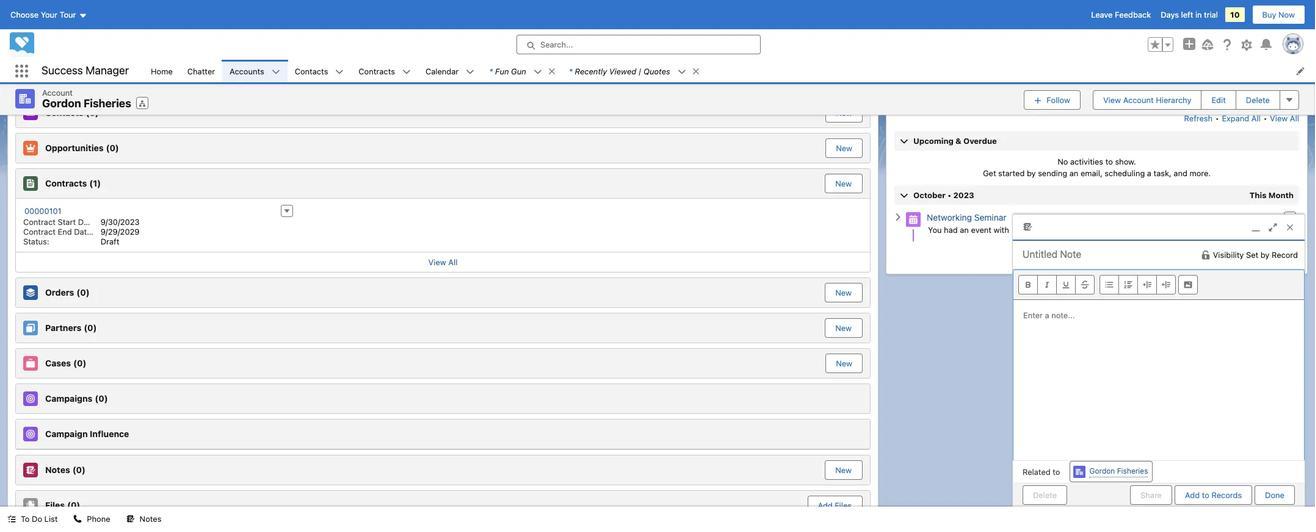 Task type: locate. For each thing, give the bounding box(es) containing it.
1 horizontal spatial related
[[1023, 468, 1051, 477]]

(0) for orders (0)
[[77, 287, 90, 298]]

no
[[1058, 157, 1068, 166], [1040, 246, 1050, 256]]

delete down related to
[[1033, 491, 1057, 501]]

1 vertical spatial fisheries
[[1117, 467, 1148, 476]]

time
[[1165, 91, 1181, 101]]

* left recently
[[569, 66, 573, 76]]

date: right end
[[74, 227, 94, 237]]

1 horizontal spatial |
[[1257, 215, 1259, 224]]

(0) inside campaigns element
[[95, 394, 108, 404]]

2023
[[954, 190, 974, 200]]

contacts link
[[287, 60, 336, 82]]

1 horizontal spatial contracts
[[359, 66, 395, 76]]

gordon fisheries down no
[[42, 97, 131, 110]]

scheduling
[[1105, 169, 1145, 178]]

delete button
[[1236, 90, 1281, 110], [1023, 486, 1068, 505]]

account.
[[214, 72, 252, 82]]

0 horizontal spatial |
[[639, 66, 642, 76]]

no left more
[[1040, 246, 1050, 256]]

to do list button
[[0, 507, 65, 532]]

0 horizontal spatial notes
[[45, 465, 70, 476]]

am
[[1243, 215, 1255, 224]]

0 horizontal spatial view all link
[[16, 252, 870, 272]]

0 vertical spatial gordon
[[42, 97, 81, 110]]

end
[[58, 227, 72, 237]]

related tab list
[[15, 35, 871, 60]]

orders image
[[23, 286, 38, 300]]

contacts right accounts list item
[[295, 66, 328, 76]]

accounts
[[230, 66, 264, 76]]

view inside 'button'
[[1104, 95, 1121, 105]]

1 horizontal spatial gordon fisheries
[[1090, 467, 1148, 476]]

calendar list item
[[418, 60, 482, 82]]

gordon fisheries link
[[1090, 467, 1148, 478]]

account partner image
[[23, 321, 38, 336]]

1 horizontal spatial an
[[1070, 169, 1079, 178]]

(0) right campaigns
[[95, 394, 108, 404]]

1 horizontal spatial *
[[569, 66, 573, 76]]

contacts inside contacts "list item"
[[295, 66, 328, 76]]

1 vertical spatial an
[[960, 225, 969, 235]]

(0) down no
[[86, 107, 99, 118]]

activities right past
[[1092, 246, 1125, 256]]

dialog containing visibility set by record
[[1013, 214, 1306, 507]]

text default image inside contacts "list item"
[[336, 68, 344, 76]]

do
[[32, 515, 42, 525]]

0 vertical spatial contacts
[[295, 66, 328, 76]]

search...
[[540, 40, 573, 49]]

your
[[41, 10, 57, 20]]

1 vertical spatial gordon fisheries
[[1090, 467, 1148, 476]]

0 vertical spatial view
[[1104, 95, 1121, 105]]

(0) inside notes element
[[73, 465, 85, 476]]

related left account image
[[1023, 468, 1051, 477]]

1 contract from the top
[[23, 217, 56, 227]]

an left email,
[[1070, 169, 1079, 178]]

we
[[45, 72, 58, 82]]

new button
[[826, 103, 863, 122], [826, 138, 863, 158], [826, 174, 862, 193], [826, 284, 862, 302], [826, 319, 862, 337], [826, 354, 863, 373], [826, 461, 862, 480]]

2 vertical spatial view
[[428, 257, 446, 267]]

2 * from the left
[[569, 66, 573, 76]]

no
[[87, 72, 97, 82]]

delete up refresh • expand all • view all
[[1246, 95, 1270, 105]]

1 vertical spatial view
[[1270, 113, 1288, 123]]

1 vertical spatial |
[[1257, 215, 1259, 224]]

no inside the no activities to show. get started by sending an email, scheduling a task, and more.
[[1058, 157, 1068, 166]]

text default image
[[548, 67, 556, 76], [402, 68, 411, 76], [894, 213, 903, 222], [1201, 250, 1211, 260]]

delete for the leftmost delete button
[[1033, 491, 1057, 501]]

1 horizontal spatial files
[[835, 501, 852, 511]]

1 vertical spatial related
[[1023, 468, 1051, 477]]

text default image left event image
[[894, 213, 903, 222]]

by
[[1027, 169, 1036, 178], [1261, 250, 1270, 260]]

1 vertical spatial add
[[818, 501, 833, 511]]

0 vertical spatial gordon fisheries
[[42, 97, 131, 110]]

1 * from the left
[[489, 66, 493, 76]]

list
[[144, 60, 1315, 82]]

1 horizontal spatial view
[[1104, 95, 1121, 105]]

dialog
[[1013, 214, 1306, 507]]

(1)
[[89, 178, 101, 189]]

1 horizontal spatial no
[[1058, 157, 1068, 166]]

* for * fun gun
[[489, 66, 493, 76]]

0 horizontal spatial view
[[428, 257, 446, 267]]

1 horizontal spatial delete
[[1246, 95, 1270, 105]]

0 horizontal spatial an
[[960, 225, 969, 235]]

1 vertical spatial gordon
[[1090, 467, 1115, 476]]

new button for opportunities (0)
[[826, 138, 863, 158]]

leave feedback link
[[1091, 10, 1151, 20]]

event image
[[906, 212, 921, 227]]

4 new button from the top
[[826, 284, 862, 302]]

add to records button
[[1175, 486, 1253, 505]]

1 vertical spatial contacts
[[45, 107, 83, 118]]

5 new button from the top
[[826, 319, 862, 337]]

delete button up refresh • expand all • view all
[[1236, 90, 1281, 110]]

related
[[23, 42, 59, 53], [1023, 468, 1051, 477]]

viewed
[[609, 66, 637, 76]]

list item
[[482, 60, 562, 82], [562, 60, 706, 82]]

activities up email,
[[1071, 157, 1104, 166]]

with
[[994, 225, 1009, 235]]

(0) for partners (0)
[[84, 323, 97, 333]]

view all
[[428, 257, 458, 267]]

add for add files
[[818, 501, 833, 511]]

delete for the topmost delete button
[[1246, 95, 1270, 105]]

0 vertical spatial view all link
[[1270, 108, 1300, 128]]

october  •  2023
[[914, 190, 974, 200]]

1 list item from the left
[[482, 60, 562, 82]]

1 vertical spatial view all link
[[16, 252, 870, 272]]

contracts inside list item
[[359, 66, 395, 76]]

text default image inside list item
[[548, 67, 556, 76]]

left
[[1181, 10, 1194, 20]]

campaigns
[[45, 394, 92, 404]]

visibility
[[1213, 250, 1244, 260]]

add inside files element
[[818, 501, 833, 511]]

1 vertical spatial delete
[[1033, 491, 1057, 501]]

0 horizontal spatial related
[[23, 42, 59, 53]]

this
[[1250, 190, 1267, 200]]

fun
[[495, 66, 509, 76]]

contract
[[23, 217, 56, 227], [23, 227, 56, 237]]

related tab panel
[[15, 60, 871, 532]]

campaign influence element
[[15, 419, 871, 450]]

0 vertical spatial an
[[1070, 169, 1079, 178]]

an down networking seminar link
[[960, 225, 969, 235]]

home link
[[144, 60, 180, 82]]

date: right the start
[[78, 217, 98, 227]]

recently
[[575, 66, 607, 76]]

(0) right "opportunities"
[[106, 143, 119, 153]]

1 vertical spatial contracts
[[45, 178, 87, 189]]

success
[[42, 64, 83, 77]]

accounts list item
[[222, 60, 287, 82]]

to left records
[[1202, 491, 1210, 501]]

(sample)
[[1068, 226, 1101, 236]]

related up the we
[[23, 42, 59, 53]]

account left time
[[1123, 95, 1154, 105]]

success manager
[[42, 64, 129, 77]]

choose your tour
[[10, 10, 76, 20]]

0 vertical spatial activities
[[1200, 91, 1233, 101]]

notes inside button
[[140, 515, 161, 525]]

phone
[[87, 515, 110, 525]]

1 vertical spatial delete button
[[1023, 486, 1068, 505]]

1 vertical spatial notes
[[140, 515, 161, 525]]

1 new button from the top
[[826, 103, 863, 122]]

delete button down related to
[[1023, 486, 1068, 505]]

notes inside related tab panel
[[45, 465, 70, 476]]

3 new button from the top
[[826, 174, 862, 193]]

notes right phone
[[140, 515, 161, 525]]

files inside button
[[835, 501, 852, 511]]

notes for notes
[[140, 515, 161, 525]]

edit
[[1212, 95, 1226, 105]]

campaign influence
[[45, 429, 129, 440]]

by right set
[[1261, 250, 1270, 260]]

text default image inside to do list button
[[7, 516, 16, 524]]

refresh
[[1185, 113, 1213, 123]]

contacts (0)
[[45, 107, 99, 118]]

upcoming & overdue
[[914, 136, 997, 146]]

0 horizontal spatial contracts
[[45, 178, 87, 189]]

| left quotes
[[639, 66, 642, 76]]

0 horizontal spatial *
[[489, 66, 493, 76]]

0 horizontal spatial delete button
[[1023, 486, 1068, 505]]

0 vertical spatial related
[[23, 42, 59, 53]]

all
[[1153, 91, 1162, 101], [1189, 91, 1198, 101], [1241, 91, 1251, 101], [1252, 113, 1261, 123], [1290, 113, 1300, 123], [448, 257, 458, 267]]

0 vertical spatial no
[[1058, 157, 1068, 166]]

related for related to
[[1023, 468, 1051, 477]]

0 horizontal spatial files
[[45, 501, 65, 511]]

gordon down the we
[[42, 97, 81, 110]]

0 horizontal spatial add
[[818, 501, 833, 511]]

view inside related tab panel
[[428, 257, 446, 267]]

format body element
[[1100, 275, 1176, 295]]

(0) right partners
[[84, 323, 97, 333]]

1 horizontal spatial add
[[1185, 491, 1200, 501]]

0 vertical spatial delete
[[1246, 95, 1270, 105]]

add
[[1185, 491, 1200, 501], [818, 501, 833, 511]]

fisheries down the potential
[[84, 97, 131, 110]]

text default image inside calendar list item
[[466, 68, 475, 76]]

group
[[1148, 37, 1174, 52]]

files
[[45, 501, 65, 511], [835, 501, 852, 511]]

fisheries right account image
[[1117, 467, 1148, 476]]

toolbar
[[1014, 270, 1304, 300]]

contracts left "(1)"
[[45, 178, 87, 189]]

0 horizontal spatial delete
[[1033, 491, 1057, 501]]

0 vertical spatial by
[[1027, 169, 1036, 178]]

to left show.
[[1106, 157, 1113, 166]]

text default image down search...
[[548, 67, 556, 76]]

1 horizontal spatial delete button
[[1236, 90, 1281, 110]]

0 vertical spatial fisheries
[[84, 97, 131, 110]]

contracts image
[[23, 176, 38, 191]]

0 horizontal spatial no
[[1040, 246, 1050, 256]]

| inside list item
[[639, 66, 642, 76]]

text default image inside phone button
[[74, 516, 82, 524]]

to left account image
[[1053, 468, 1060, 477]]

choose your tour button
[[10, 5, 88, 24]]

no up sending
[[1058, 157, 1068, 166]]

record
[[1272, 250, 1298, 260]]

list item down search... button
[[562, 60, 706, 82]]

gordon fisheries right account image
[[1090, 467, 1148, 476]]

seminar
[[975, 212, 1007, 223]]

1 horizontal spatial contacts
[[295, 66, 328, 76]]

| right the am
[[1257, 215, 1259, 224]]

(0) inside files element
[[67, 501, 80, 511]]

orders
[[45, 287, 74, 298]]

contracts inside related tab panel
[[45, 178, 87, 189]]

buy
[[1263, 10, 1277, 20]]

contacts
[[295, 66, 328, 76], [45, 107, 83, 118]]

2 new button from the top
[[826, 138, 863, 158]]

get
[[983, 169, 996, 178]]

activities
[[1200, 91, 1233, 101], [1071, 157, 1104, 166], [1092, 246, 1125, 256]]

2 list item from the left
[[562, 60, 706, 82]]

new button inside notes element
[[826, 461, 862, 480]]

calendar link
[[418, 60, 466, 82]]

orders (0)
[[45, 287, 90, 298]]

days left in trial
[[1161, 10, 1218, 20]]

view for view all
[[428, 257, 446, 267]]

0 vertical spatial notes
[[45, 465, 70, 476]]

related link
[[23, 35, 59, 60]]

contacts right contacts icon
[[45, 107, 83, 118]]

(0) down notes (0)
[[67, 501, 80, 511]]

contacts list item
[[287, 60, 351, 82]]

account down the we
[[42, 88, 73, 98]]

0 vertical spatial |
[[639, 66, 642, 76]]

by right started
[[1027, 169, 1036, 178]]

• right time
[[1183, 91, 1187, 101]]

contacts inside related tab panel
[[45, 107, 83, 118]]

6 new button from the top
[[826, 354, 863, 373]]

to inside add to records button
[[1202, 491, 1210, 501]]

view
[[1104, 95, 1121, 105], [1270, 113, 1288, 123], [428, 257, 446, 267]]

gordon right account image
[[1090, 467, 1115, 476]]

view for view account hierarchy
[[1104, 95, 1121, 105]]

contracts list item
[[351, 60, 418, 82]]

notes up the files (0) on the bottom of the page
[[45, 465, 70, 476]]

0 vertical spatial contracts
[[359, 66, 395, 76]]

tab list
[[894, 35, 1300, 60]]

0 vertical spatial add
[[1185, 491, 1200, 501]]

1 vertical spatial activities
[[1071, 157, 1104, 166]]

add for add to records
[[1185, 491, 1200, 501]]

(0) right orders
[[77, 287, 90, 298]]

* left fun
[[489, 66, 493, 76]]

2 horizontal spatial view
[[1270, 113, 1288, 123]]

(0)
[[86, 107, 99, 118], [106, 143, 119, 153], [77, 287, 90, 298], [84, 323, 97, 333], [73, 358, 86, 369], [95, 394, 108, 404], [73, 465, 85, 476], [67, 501, 80, 511]]

1 horizontal spatial notes
[[140, 515, 161, 525]]

contracts right contacts "list item"
[[359, 66, 395, 76]]

task,
[[1154, 169, 1172, 178]]

types
[[1253, 91, 1273, 101]]

1 horizontal spatial by
[[1261, 250, 1270, 260]]

campaign
[[45, 429, 88, 440]]

contracts (1)
[[45, 178, 101, 189]]

delete inside delete 'status'
[[1033, 491, 1057, 501]]

howard
[[1013, 226, 1041, 236]]

• down the types at the right of page
[[1264, 113, 1268, 123]]

text default image
[[692, 67, 700, 76], [272, 68, 280, 76], [336, 68, 344, 76], [466, 68, 475, 76], [534, 68, 542, 76], [678, 68, 686, 76], [7, 516, 16, 524], [74, 516, 82, 524], [126, 516, 135, 524]]

text default image left calendar
[[402, 68, 411, 76]]

9/29/2029
[[101, 227, 140, 237]]

this
[[196, 72, 212, 82]]

notes button
[[119, 507, 169, 532]]

networking seminar
[[927, 212, 1007, 223]]

influence
[[90, 429, 129, 440]]

notes for notes (0)
[[45, 465, 70, 476]]

activities up refresh button
[[1200, 91, 1233, 101]]

7 new button from the top
[[826, 461, 862, 480]]

0 horizontal spatial fisheries
[[84, 97, 131, 110]]

0 vertical spatial delete button
[[1236, 90, 1281, 110]]

found
[[60, 72, 85, 82]]

contracts link
[[351, 60, 402, 82]]

buy now
[[1263, 10, 1295, 20]]

(0) right the cases
[[73, 358, 86, 369]]

• right edit
[[1236, 91, 1239, 101]]

1 horizontal spatial account
[[1123, 95, 1154, 105]]

related inside tab list
[[23, 42, 59, 53]]

0 horizontal spatial contacts
[[45, 107, 83, 118]]

campaigns element
[[15, 384, 871, 414]]

list item down search...
[[482, 60, 562, 82]]

account inside 'button'
[[1123, 95, 1154, 105]]

1 vertical spatial no
[[1040, 246, 1050, 256]]

(0) down 'campaign influence'
[[73, 465, 85, 476]]

0 horizontal spatial by
[[1027, 169, 1036, 178]]



Task type: vqa. For each thing, say whether or not it's contained in the screenshot.
Contracts (1) new BUTTON
yes



Task type: describe. For each thing, give the bounding box(es) containing it.
expand all button
[[1222, 108, 1262, 128]]

jones
[[1043, 226, 1065, 236]]

text default image left the visibility
[[1201, 250, 1211, 260]]

new button for cases (0)
[[826, 354, 863, 373]]

opportunities
[[45, 143, 104, 153]]

records
[[1212, 491, 1242, 501]]

refresh button
[[1184, 108, 1214, 128]]

partners (0)
[[45, 323, 97, 333]]

format text element
[[1019, 275, 1095, 295]]

notes (0)
[[45, 465, 85, 476]]

• down edit
[[1216, 113, 1219, 123]]

edit button
[[1202, 90, 1237, 110]]

9/30/2023
[[101, 217, 140, 227]]

cases (0)
[[45, 358, 86, 369]]

1 horizontal spatial gordon
[[1090, 467, 1115, 476]]

an inside 'you had an event with howard jones (sample)'
[[960, 225, 969, 235]]

new button for contracts (1)
[[826, 174, 862, 193]]

Untitled Note text field
[[1013, 241, 1140, 268]]

show.
[[1115, 157, 1136, 166]]

now
[[1279, 10, 1295, 20]]

october
[[914, 190, 946, 200]]

(0) for notes (0)
[[73, 465, 85, 476]]

and
[[1174, 169, 1188, 178]]

howard jones (sample) link
[[1013, 226, 1101, 237]]

follow
[[1047, 95, 1071, 105]]

add to records
[[1185, 491, 1242, 501]]

contacts image
[[23, 105, 38, 120]]

cases image
[[23, 356, 38, 371]]

leave feedback
[[1091, 10, 1151, 20]]

done
[[1265, 491, 1285, 501]]

sending
[[1038, 169, 1068, 178]]

oct
[[1261, 215, 1273, 224]]

accounts link
[[222, 60, 272, 82]]

opportunities image
[[23, 141, 38, 155]]

contacts for contacts (0)
[[45, 107, 83, 118]]

files (0)
[[45, 501, 80, 511]]

cases
[[45, 358, 71, 369]]

(0) for campaigns (0)
[[95, 394, 108, 404]]

text default image inside notes button
[[126, 516, 135, 524]]

no more past activities to load.
[[1040, 246, 1155, 256]]

calendar
[[426, 66, 459, 76]]

(0) for opportunities (0)
[[106, 143, 119, 153]]

view account hierarchy button
[[1093, 90, 1202, 110]]

quotes
[[644, 66, 670, 76]]

1 vertical spatial by
[[1261, 250, 1270, 260]]

new button for contacts (0)
[[826, 103, 863, 122]]

tour
[[60, 10, 76, 20]]

follow button
[[1024, 90, 1081, 110]]

all inside related tab panel
[[448, 257, 458, 267]]

add files button
[[808, 497, 862, 515]]

to do list
[[21, 515, 58, 525]]

buy now button
[[1252, 5, 1306, 24]]

text default image inside accounts list item
[[272, 68, 280, 76]]

no for activities
[[1058, 157, 1068, 166]]

leave
[[1091, 10, 1113, 20]]

related to
[[1023, 468, 1060, 477]]

expand
[[1222, 113, 1250, 123]]

to inside the no activities to show. get started by sending an email, scheduling a task, and more.
[[1106, 157, 1113, 166]]

files element
[[15, 491, 871, 532]]

campaign influence link
[[45, 429, 134, 440]]

1 horizontal spatial view all link
[[1270, 108, 1300, 128]]

trial
[[1204, 10, 1218, 20]]

new button for partners (0)
[[826, 319, 862, 337]]

notes element
[[15, 455, 871, 486]]

8:00
[[1225, 215, 1241, 224]]

month
[[1269, 190, 1294, 200]]

(0) for cases (0)
[[73, 358, 86, 369]]

by inside the no activities to show. get started by sending an email, scheduling a task, and more.
[[1027, 169, 1036, 178]]

contacts for contacts
[[295, 66, 328, 76]]

load.
[[1137, 246, 1155, 256]]

00000101 link
[[24, 206, 61, 216]]

account image
[[1074, 466, 1086, 479]]

(0) for files (0)
[[67, 501, 80, 511]]

* recently viewed | quotes
[[569, 66, 670, 76]]

choose
[[10, 10, 39, 20]]

text default image inside contracts list item
[[402, 68, 411, 76]]

delete status
[[1023, 486, 1130, 505]]

00000101 element
[[16, 204, 301, 248]]

draft
[[101, 237, 119, 246]]

• left 2023
[[948, 190, 952, 200]]

0 horizontal spatial account
[[42, 88, 73, 98]]

you had an event with howard jones (sample)
[[928, 225, 1101, 236]]

overdue
[[964, 136, 997, 146]]

to left load.
[[1127, 246, 1134, 256]]

view account hierarchy
[[1104, 95, 1192, 105]]

new inside notes element
[[836, 466, 852, 475]]

2 contract from the top
[[23, 227, 56, 237]]

had
[[944, 225, 958, 235]]

8:00 am | oct 7
[[1225, 215, 1279, 224]]

2 vertical spatial activities
[[1092, 246, 1125, 256]]

feedback
[[1115, 10, 1151, 20]]

10
[[1231, 10, 1240, 20]]

partners
[[45, 323, 81, 333]]

* for * recently viewed | quotes
[[569, 66, 573, 76]]

00000101
[[24, 206, 61, 216]]

to
[[21, 515, 30, 525]]

Compose text text field
[[1014, 300, 1304, 456]]

event
[[971, 225, 992, 235]]

new button for notes (0)
[[826, 461, 862, 480]]

0 horizontal spatial gordon
[[42, 97, 81, 110]]

(0) for contacts (0)
[[86, 107, 99, 118]]

more
[[1052, 246, 1071, 256]]

chatter link
[[180, 60, 222, 82]]

contracts for contracts
[[359, 66, 395, 76]]

new button for orders (0)
[[826, 284, 862, 302]]

activities inside the no activities to show. get started by sending an email, scheduling a task, and more.
[[1071, 157, 1104, 166]]

no more past activities to load. status
[[894, 246, 1300, 256]]

home
[[151, 66, 173, 76]]

this month
[[1250, 190, 1294, 200]]

9/29/2029 status:
[[23, 227, 140, 246]]

upcoming & overdue button
[[895, 131, 1300, 151]]

networking
[[927, 212, 972, 223]]

duplicates
[[139, 72, 183, 82]]

0 horizontal spatial gordon fisheries
[[42, 97, 131, 110]]

hierarchy
[[1156, 95, 1192, 105]]

started
[[999, 169, 1025, 178]]

no for more
[[1040, 246, 1050, 256]]

an inside the no activities to show. get started by sending an email, scheduling a task, and more.
[[1070, 169, 1079, 178]]

past
[[1073, 246, 1089, 256]]

done button
[[1255, 486, 1295, 505]]

contract start date: 9/30/2023 contract end date:
[[23, 217, 140, 237]]

contracts for contracts (1)
[[45, 178, 87, 189]]

search... button
[[517, 35, 761, 54]]

you
[[928, 225, 942, 235]]

related for related
[[23, 42, 59, 53]]

in
[[1196, 10, 1202, 20]]

upcoming
[[914, 136, 954, 146]]

list containing home
[[144, 60, 1315, 82]]

&
[[956, 136, 962, 146]]

opportunities (0)
[[45, 143, 119, 153]]

add files
[[818, 501, 852, 511]]

1 horizontal spatial fisheries
[[1117, 467, 1148, 476]]



